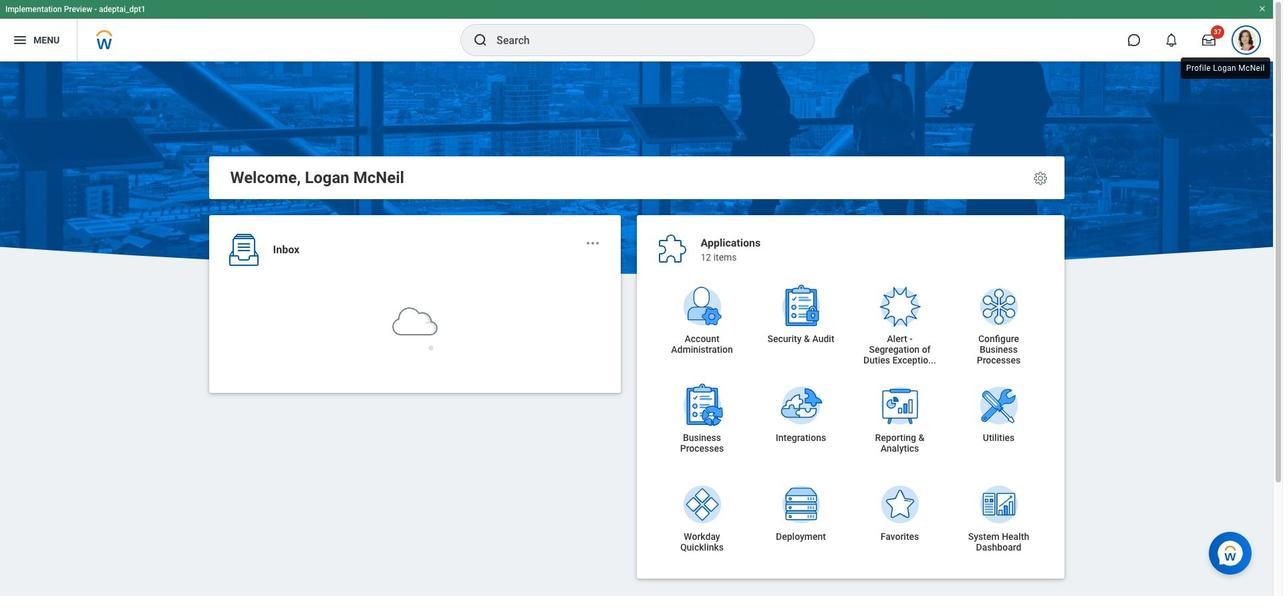 Task type: vqa. For each thing, say whether or not it's contained in the screenshot.
the top Suggestions
no



Task type: describe. For each thing, give the bounding box(es) containing it.
notifications large image
[[1165, 33, 1179, 47]]

close environment banner image
[[1259, 5, 1267, 13]]

justify image
[[12, 32, 28, 48]]

search image
[[473, 32, 489, 48]]



Task type: locate. For each thing, give the bounding box(es) containing it.
profile logan mcneil image
[[1236, 29, 1257, 54]]

related actions image
[[585, 235, 601, 251]]

tooltip
[[1179, 55, 1273, 82]]

configure applications image
[[1032, 170, 1048, 187]]

banner
[[0, 0, 1273, 61]]

inbox large image
[[1203, 33, 1216, 47]]

Search Workday  search field
[[497, 25, 787, 55]]



